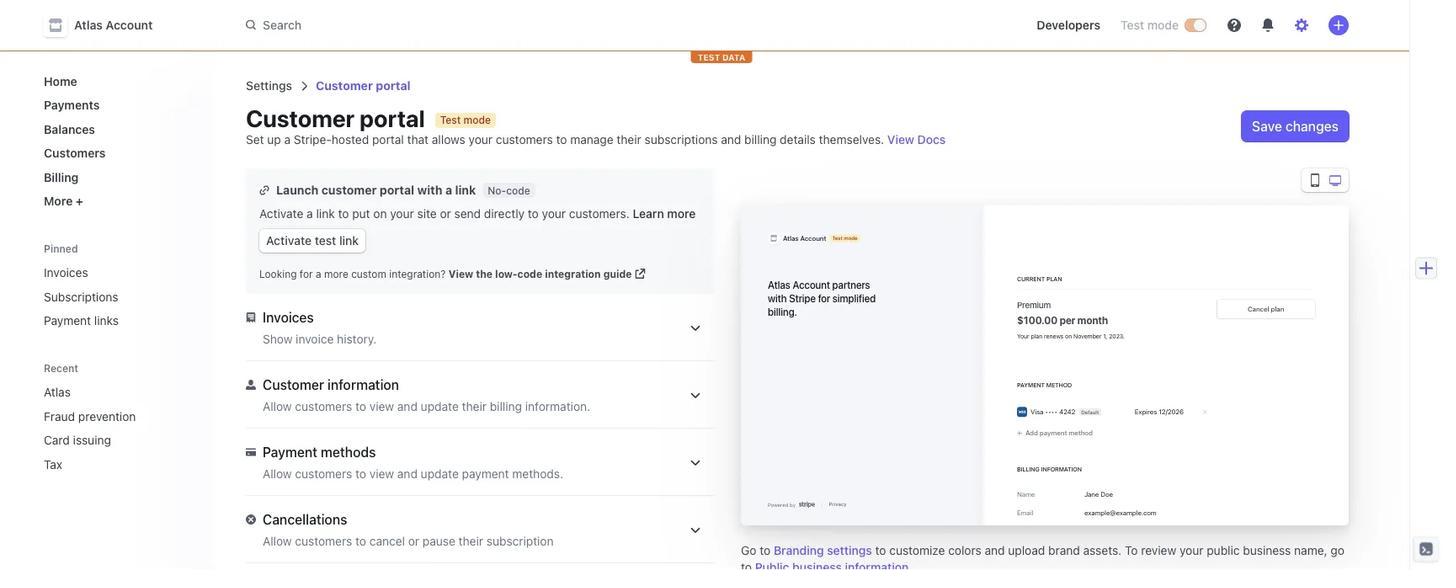 Task type: vqa. For each thing, say whether or not it's contained in the screenshot.
Billing
yes



Task type: locate. For each thing, give the bounding box(es) containing it.
1 vertical spatial code
[[518, 268, 543, 280]]

0 vertical spatial billing
[[745, 133, 777, 147]]

1 horizontal spatial with
[[768, 292, 787, 304]]

1 horizontal spatial billing
[[1018, 466, 1040, 473]]

customer
[[322, 183, 377, 197]]

0 vertical spatial with
[[418, 183, 443, 197]]

payment inside the 'payment methods allow customers to view and update payment methods.'
[[263, 444, 318, 460]]

billing up name
[[1018, 466, 1040, 473]]

with inside atlas account partners with stripe for simplified billing.
[[768, 292, 787, 304]]

update for methods
[[421, 467, 459, 481]]

information for billing
[[1042, 466, 1082, 473]]

0 vertical spatial on
[[373, 207, 387, 221]]

help image
[[1228, 19, 1242, 32]]

custom
[[351, 268, 387, 280]]

stripe image
[[799, 502, 815, 508]]

0 vertical spatial plan
[[1047, 275, 1063, 282]]

0 horizontal spatial more
[[324, 268, 349, 280]]

0 vertical spatial for
[[300, 268, 313, 280]]

0 horizontal spatial link
[[316, 207, 335, 221]]

2 horizontal spatial link
[[455, 183, 476, 197]]

0 vertical spatial view
[[370, 400, 394, 414]]

2 view from the top
[[370, 467, 394, 481]]

a inside test mode set up a stripe-hosted portal that allows your customers to manage their subscriptions and billing details themselves. view docs
[[284, 133, 291, 147]]

a down the activate test link button
[[316, 268, 321, 280]]

billing inside customer information allow customers to view and update their billing information.
[[490, 400, 522, 414]]

and up the cancellations allow customers to cancel or pause their subscription
[[398, 467, 418, 481]]

0 horizontal spatial with
[[418, 183, 443, 197]]

payment left the methods
[[263, 444, 318, 460]]

0 vertical spatial billing
[[44, 170, 79, 184]]

1 horizontal spatial plan
[[1047, 275, 1063, 282]]

invoices show invoice history.
[[263, 310, 377, 346]]

for inside atlas account partners with stripe for simplified billing.
[[819, 292, 831, 304]]

allow down show
[[263, 400, 292, 414]]

their right pause
[[459, 535, 484, 548]]

information up name jane doe
[[1042, 466, 1082, 473]]

payment up visa
[[1018, 382, 1045, 389]]

2 vertical spatial payment
[[263, 444, 318, 460]]

1 horizontal spatial for
[[819, 292, 831, 304]]

0 vertical spatial code
[[507, 184, 531, 196]]

account for atlas account test mode
[[801, 234, 827, 242]]

mode up allows at left top
[[464, 114, 491, 126]]

payment left methods.
[[462, 467, 509, 481]]

atlas for atlas account test mode
[[783, 234, 799, 242]]

2 vertical spatial their
[[459, 535, 484, 548]]

docs
[[918, 133, 946, 147]]

test for test mode set up a stripe-hosted portal that allows your customers to manage their subscriptions and billing details themselves. view docs
[[440, 114, 461, 126]]

link up test
[[316, 207, 335, 221]]

atlas inside atlas account button
[[74, 18, 103, 32]]

a
[[284, 133, 291, 147], [446, 183, 452, 197], [307, 207, 313, 221], [316, 268, 321, 280]]

update inside the 'payment methods allow customers to view and update payment methods.'
[[421, 467, 459, 481]]

2 vertical spatial mode
[[844, 235, 858, 241]]

assets.
[[1084, 544, 1122, 558]]

email
[[1018, 509, 1034, 517]]

for right looking on the top
[[300, 268, 313, 280]]

billing up more + at left
[[44, 170, 79, 184]]

portal right customer
[[380, 183, 415, 197]]

information down the history.
[[328, 377, 399, 393]]

customer for information
[[263, 377, 324, 393]]

plan right current at the top right of page
[[1047, 275, 1063, 282]]

1 vertical spatial update
[[421, 467, 459, 481]]

atlas for atlas
[[44, 385, 71, 399]]

on right put
[[373, 207, 387, 221]]

0 vertical spatial payment
[[1040, 429, 1068, 437]]

to left cancel
[[356, 535, 366, 548]]

invoices up show
[[263, 310, 314, 326]]

allow down cancellations
[[263, 535, 292, 548]]

1 vertical spatial test
[[440, 114, 461, 126]]

1 vertical spatial or
[[408, 535, 420, 548]]

method down default
[[1069, 429, 1093, 437]]

account up stripe
[[793, 279, 831, 291]]

allows
[[432, 133, 466, 147]]

0 horizontal spatial invoices
[[44, 266, 88, 280]]

their
[[617, 133, 642, 147], [462, 400, 487, 414], [459, 535, 484, 548]]

1 vertical spatial invoices
[[263, 310, 314, 326]]

allow inside the 'payment methods allow customers to view and update payment methods.'
[[263, 467, 292, 481]]

activate inside button
[[266, 234, 312, 248]]

2 vertical spatial account
[[793, 279, 831, 291]]

2 horizontal spatial plan
[[1272, 305, 1285, 313]]

1 vertical spatial portal
[[372, 133, 404, 147]]

save changes button
[[1243, 111, 1350, 142]]

notifications image
[[1262, 19, 1275, 32]]

1 vertical spatial billing
[[1018, 466, 1040, 473]]

1 horizontal spatial information
[[1042, 466, 1082, 473]]

4242
[[1060, 408, 1076, 416]]

billing for billing information
[[1018, 466, 1040, 473]]

method
[[1047, 382, 1073, 389], [1069, 429, 1093, 437]]

fraud
[[44, 409, 75, 423]]

allow for customer information
[[263, 400, 292, 414]]

add payment method
[[1026, 429, 1093, 437]]

atlas inside atlas 'link'
[[44, 385, 71, 399]]

1,
[[1104, 333, 1108, 339]]

atlas
[[74, 18, 103, 32], [783, 234, 799, 242], [768, 279, 791, 291], [44, 385, 71, 399]]

1 vertical spatial payment
[[1018, 382, 1045, 389]]

1 vertical spatial link
[[316, 207, 335, 221]]

payment down subscriptions on the bottom of the page
[[44, 314, 91, 328]]

update inside customer information allow customers to view and update their billing information.
[[421, 400, 459, 414]]

billing inside the "core navigation links" element
[[44, 170, 79, 184]]

go
[[741, 544, 757, 558]]

mode left help image
[[1148, 18, 1179, 32]]

test up partners
[[833, 235, 843, 241]]

for right stripe
[[819, 292, 831, 304]]

your inside test mode set up a stripe-hosted portal that allows your customers to manage their subscriptions and billing details themselves. view docs
[[469, 133, 493, 147]]

plan inside the premium $100.00 per month your plan renews on november 1, 2023 .
[[1032, 333, 1043, 339]]

more
[[44, 194, 73, 208]]

customers up the methods
[[295, 400, 352, 414]]

customer information allow customers to view and update their billing information.
[[263, 377, 591, 414]]

2 horizontal spatial payment
[[1018, 382, 1045, 389]]

a right up at the top left
[[284, 133, 291, 147]]

0 horizontal spatial billing
[[490, 400, 522, 414]]

0 vertical spatial mode
[[1148, 18, 1179, 32]]

activate up looking on the top
[[266, 234, 312, 248]]

customers inside customer information allow customers to view and update their billing information.
[[295, 400, 352, 414]]

invoices
[[44, 266, 88, 280], [263, 310, 314, 326]]

0 horizontal spatial plan
[[1032, 333, 1043, 339]]

test up allows at left top
[[440, 114, 461, 126]]

link up send
[[455, 183, 476, 197]]

view the low-code integration guide
[[449, 268, 632, 280]]

1 vertical spatial view
[[370, 467, 394, 481]]

1 vertical spatial their
[[462, 400, 487, 414]]

allow up cancellations
[[263, 467, 292, 481]]

and right subscriptions
[[721, 133, 742, 147]]

1 allow from the top
[[263, 400, 292, 414]]

view for methods
[[370, 467, 394, 481]]

1 vertical spatial payment
[[462, 467, 509, 481]]

1 vertical spatial view
[[449, 268, 474, 280]]

test right developers
[[1121, 18, 1145, 32]]

on
[[373, 207, 387, 221], [1066, 333, 1073, 339]]

mode inside test mode set up a stripe-hosted portal that allows your customers to manage their subscriptions and billing details themselves. view docs
[[464, 114, 491, 126]]

more right "learn"
[[668, 207, 696, 221]]

atlas account
[[74, 18, 153, 32]]

your left public
[[1180, 544, 1204, 558]]

changes
[[1286, 118, 1339, 134]]

view left docs
[[888, 133, 915, 147]]

with for stripe
[[768, 292, 787, 304]]

0 vertical spatial view
[[888, 133, 915, 147]]

2023
[[1110, 333, 1124, 339]]

view inside the 'payment methods allow customers to view and update payment methods.'
[[370, 467, 394, 481]]

settings
[[827, 544, 873, 558]]

payment for methods
[[263, 444, 318, 460]]

mode up partners
[[844, 235, 858, 241]]

account inside atlas account partners with stripe for simplified billing.
[[793, 279, 831, 291]]

update
[[421, 400, 459, 414], [421, 467, 459, 481]]

customers up no-code
[[496, 133, 553, 147]]

with up site
[[418, 183, 443, 197]]

customer up hosted
[[316, 79, 373, 93]]

a up activate a link to put on your site or send directly to your customers. learn more at the top
[[446, 183, 452, 197]]

code up "directly"
[[507, 184, 531, 196]]

settings image
[[1296, 19, 1309, 32]]

0 horizontal spatial payment
[[44, 314, 91, 328]]

branding
[[774, 544, 824, 558]]

test
[[315, 234, 336, 248]]

billing link
[[37, 163, 199, 191]]

1 vertical spatial with
[[768, 292, 787, 304]]

2 horizontal spatial test
[[1121, 18, 1145, 32]]

1 vertical spatial more
[[324, 268, 349, 280]]

portal left the that
[[372, 133, 404, 147]]

settings
[[246, 79, 292, 93]]

the
[[476, 268, 493, 280]]

0 horizontal spatial information
[[328, 377, 399, 393]]

link for a
[[316, 207, 335, 221]]

customers down cancellations
[[295, 535, 352, 548]]

account inside button
[[106, 18, 153, 32]]

core navigation links element
[[37, 67, 199, 215]]

2 horizontal spatial mode
[[1148, 18, 1179, 32]]

to down the methods
[[356, 467, 366, 481]]

1 horizontal spatial view
[[888, 133, 915, 147]]

plan right cancel on the bottom right of page
[[1272, 305, 1285, 313]]

customers inside the 'payment methods allow customers to view and update payment methods.'
[[295, 467, 352, 481]]

1 horizontal spatial billing
[[745, 133, 777, 147]]

name
[[1018, 491, 1036, 499]]

1 horizontal spatial mode
[[844, 235, 858, 241]]

customers.
[[569, 207, 630, 221]]

billing.
[[768, 306, 797, 318]]

1 vertical spatial method
[[1069, 429, 1093, 437]]

to
[[1125, 544, 1139, 558]]

plan for cancel plan
[[1272, 305, 1285, 313]]

1 horizontal spatial test
[[833, 235, 843, 241]]

2 vertical spatial allow
[[263, 535, 292, 548]]

1 view from the top
[[370, 400, 394, 414]]

customers down the methods
[[295, 467, 352, 481]]

method up visa •••• 4242 default
[[1047, 382, 1073, 389]]

billing inside test mode set up a stripe-hosted portal that allows your customers to manage their subscriptions and billing details themselves. view docs
[[745, 133, 777, 147]]

0 vertical spatial more
[[668, 207, 696, 221]]

1 vertical spatial for
[[819, 292, 831, 304]]

mode for test mode
[[1148, 18, 1179, 32]]

to inside customer information allow customers to view and update their billing information.
[[356, 400, 366, 414]]

0 vertical spatial account
[[106, 18, 153, 32]]

0 vertical spatial information
[[328, 377, 399, 393]]

2 allow from the top
[[263, 467, 292, 481]]

12/2026
[[1159, 408, 1184, 416]]

1 horizontal spatial link
[[340, 234, 359, 248]]

3 allow from the top
[[263, 535, 292, 548]]

invoices inside invoices show invoice history.
[[263, 310, 314, 326]]

view up the methods
[[370, 400, 394, 414]]

1 horizontal spatial on
[[1066, 333, 1073, 339]]

more left custom
[[324, 268, 349, 280]]

mode
[[1148, 18, 1179, 32], [464, 114, 491, 126], [844, 235, 858, 241]]

visa
[[1031, 408, 1044, 416]]

and right 'colors'
[[985, 544, 1006, 558]]

plan right the your
[[1032, 333, 1043, 339]]

payment down ••••
[[1040, 429, 1068, 437]]

update up the cancellations allow customers to cancel or pause their subscription
[[421, 467, 459, 481]]

0 vertical spatial payment
[[44, 314, 91, 328]]

payment inside pinned element
[[44, 314, 91, 328]]

or inside the cancellations allow customers to cancel or pause their subscription
[[408, 535, 420, 548]]

information inside customer information allow customers to view and update their billing information.
[[328, 377, 399, 393]]

customers
[[496, 133, 553, 147], [295, 400, 352, 414], [295, 467, 352, 481], [295, 535, 352, 548]]

their up the 'payment methods allow customers to view and update payment methods.'
[[462, 400, 487, 414]]

put
[[352, 207, 370, 221]]

payments
[[44, 98, 100, 112]]

payment inside add payment method link
[[1040, 429, 1068, 437]]

view down the methods
[[370, 467, 394, 481]]

link right test
[[340, 234, 359, 248]]

site
[[417, 207, 437, 221]]

privacy link
[[829, 501, 847, 508]]

branding settings link
[[774, 543, 873, 559]]

view inside customer information allow customers to view and update their billing information.
[[370, 400, 394, 414]]

more +
[[44, 194, 83, 208]]

test inside atlas account test mode
[[833, 235, 843, 241]]

balances link
[[37, 115, 199, 143]]

customer inside customer information allow customers to view and update their billing information.
[[263, 377, 324, 393]]

1 horizontal spatial payment
[[1040, 429, 1068, 437]]

0 vertical spatial activate
[[259, 207, 304, 221]]

Search search field
[[236, 10, 711, 41]]

and inside test mode set up a stripe-hosted portal that allows your customers to manage their subscriptions and billing details themselves. view docs
[[721, 133, 742, 147]]

0 horizontal spatial billing
[[44, 170, 79, 184]]

1 horizontal spatial payment
[[263, 444, 318, 460]]

0 horizontal spatial or
[[408, 535, 420, 548]]

update up the 'payment methods allow customers to view and update payment methods.'
[[421, 400, 459, 414]]

1 horizontal spatial invoices
[[263, 310, 314, 326]]

premium $100.00 per month your plan renews on november 1, 2023 .
[[1018, 300, 1125, 339]]

or left pause
[[408, 535, 420, 548]]

0 vertical spatial their
[[617, 133, 642, 147]]

activate down launch
[[259, 207, 304, 221]]

or right site
[[440, 207, 451, 221]]

allow inside customer information allow customers to view and update their billing information.
[[263, 400, 292, 414]]

view left the
[[449, 268, 474, 280]]

launch customer portal with a link
[[276, 183, 476, 197]]

1 vertical spatial information
[[1042, 466, 1082, 473]]

code left the integration
[[518, 268, 543, 280]]

and inside customer information allow customers to view and update their billing information.
[[398, 400, 418, 414]]

0 vertical spatial test
[[1121, 18, 1145, 32]]

and inside the 'payment methods allow customers to view and update payment methods.'
[[398, 467, 418, 481]]

method inside add payment method link
[[1069, 429, 1093, 437]]

name,
[[1295, 544, 1328, 558]]

1 vertical spatial account
[[801, 234, 827, 242]]

with up billing.
[[768, 292, 787, 304]]

to inside test mode set up a stripe-hosted portal that allows your customers to manage their subscriptions and billing details themselves. view docs
[[556, 133, 567, 147]]

1 vertical spatial customer
[[263, 377, 324, 393]]

public
[[1207, 544, 1241, 558]]

view
[[370, 400, 394, 414], [370, 467, 394, 481]]

fraud prevention link
[[37, 403, 175, 430]]

subscriptions
[[645, 133, 718, 147]]

account for atlas account partners with stripe for simplified billing.
[[793, 279, 831, 291]]

plan inside cancel plan link
[[1272, 305, 1285, 313]]

2 vertical spatial test
[[833, 235, 843, 241]]

invoices inside invoices link
[[44, 266, 88, 280]]

0 horizontal spatial payment
[[462, 467, 509, 481]]

1 vertical spatial mode
[[464, 114, 491, 126]]

allow inside the cancellations allow customers to cancel or pause their subscription
[[263, 535, 292, 548]]

link inside button
[[340, 234, 359, 248]]

to left manage
[[556, 133, 567, 147]]

0 horizontal spatial test
[[440, 114, 461, 126]]

2 vertical spatial link
[[340, 234, 359, 248]]

0 vertical spatial allow
[[263, 400, 292, 414]]

themselves.
[[819, 133, 885, 147]]

and inside to customize colors and upload brand assets. to review your public business name, go to
[[985, 544, 1006, 558]]

on right renews
[[1066, 333, 1073, 339]]

1 vertical spatial allow
[[263, 467, 292, 481]]

history.
[[337, 332, 377, 346]]

billing left details
[[745, 133, 777, 147]]

to right "directly"
[[528, 207, 539, 221]]

0 horizontal spatial mode
[[464, 114, 491, 126]]

portal up the that
[[376, 79, 411, 93]]

to up the methods
[[356, 400, 366, 414]]

0 vertical spatial update
[[421, 400, 459, 414]]

plan for current plan
[[1047, 275, 1063, 282]]

test inside test mode set up a stripe-hosted portal that allows your customers to manage their subscriptions and billing details themselves. view docs
[[440, 114, 461, 126]]

1 update from the top
[[421, 400, 459, 414]]

card
[[44, 433, 70, 447]]

and up the 'payment methods allow customers to view and update payment methods.'
[[398, 400, 418, 414]]

billing left information.
[[490, 400, 522, 414]]

atlas inside atlas account partners with stripe for simplified billing.
[[768, 279, 791, 291]]

link for test
[[340, 234, 359, 248]]

account up home link
[[106, 18, 153, 32]]

invoices down pinned
[[44, 266, 88, 280]]

test
[[1121, 18, 1145, 32], [440, 114, 461, 126], [833, 235, 843, 241]]

atlas for atlas account
[[74, 18, 103, 32]]

your
[[469, 133, 493, 147], [390, 207, 414, 221], [542, 207, 566, 221], [1180, 544, 1204, 558]]

0 vertical spatial invoices
[[44, 266, 88, 280]]

your right allows at left top
[[469, 133, 493, 147]]

learn more link
[[633, 206, 696, 222]]

customer down show
[[263, 377, 324, 393]]

upload
[[1009, 544, 1046, 558]]

2 vertical spatial plan
[[1032, 333, 1043, 339]]

information
[[328, 377, 399, 393], [1042, 466, 1082, 473]]

1 vertical spatial on
[[1066, 333, 1073, 339]]

payments link
[[37, 91, 199, 119]]

payment method
[[1018, 382, 1073, 389]]

1 vertical spatial plan
[[1272, 305, 1285, 313]]

recent element
[[27, 379, 212, 478]]

0 vertical spatial customer
[[316, 79, 373, 93]]

1 vertical spatial billing
[[490, 400, 522, 414]]

billing
[[44, 170, 79, 184], [1018, 466, 1040, 473]]

0 horizontal spatial for
[[300, 268, 313, 280]]

tax link
[[37, 451, 175, 478]]

1 vertical spatial activate
[[266, 234, 312, 248]]

account up atlas account partners with stripe for simplified billing.
[[801, 234, 827, 242]]

to right settings
[[876, 544, 887, 558]]

1 horizontal spatial or
[[440, 207, 451, 221]]

customize
[[890, 544, 946, 558]]

their right manage
[[617, 133, 642, 147]]

cancel
[[370, 535, 405, 548]]

2 update from the top
[[421, 467, 459, 481]]

guide
[[604, 268, 632, 280]]



Task type: describe. For each thing, give the bounding box(es) containing it.
no-code
[[488, 184, 531, 196]]

go
[[1331, 544, 1345, 558]]

details
[[780, 133, 816, 147]]

on inside the premium $100.00 per month your plan renews on november 1, 2023 .
[[1066, 333, 1073, 339]]

activate for activate a link to put on your site or send directly to your customers. learn more
[[259, 207, 304, 221]]

fraud prevention
[[44, 409, 136, 423]]

update for information
[[421, 400, 459, 414]]

jane
[[1085, 491, 1100, 499]]

developers link
[[1031, 12, 1108, 39]]

to right go
[[760, 544, 771, 558]]

cancellations allow customers to cancel or pause their subscription
[[263, 512, 554, 548]]

visa •••• 4242 default
[[1031, 408, 1100, 416]]

looking for a more custom integration?
[[259, 268, 446, 280]]

a down launch
[[307, 207, 313, 221]]

payment methods allow customers to view and update payment methods.
[[263, 444, 564, 481]]

2 vertical spatial portal
[[380, 183, 415, 197]]

directly
[[484, 207, 525, 221]]

methods.
[[512, 467, 564, 481]]

pinned element
[[37, 259, 199, 334]]

balances
[[44, 122, 95, 136]]

doe
[[1101, 491, 1114, 499]]

search
[[263, 18, 302, 32]]

customers inside test mode set up a stripe-hosted portal that allows your customers to manage their subscriptions and billing details themselves. view docs
[[496, 133, 553, 147]]

test
[[698, 52, 721, 62]]

month
[[1078, 314, 1109, 326]]

$100.00
[[1018, 314, 1058, 326]]

mode inside atlas account test mode
[[844, 235, 858, 241]]

name jane doe
[[1018, 491, 1114, 499]]

view for information
[[370, 400, 394, 414]]

manage
[[570, 133, 614, 147]]

premium
[[1018, 300, 1051, 310]]

payment links link
[[37, 307, 199, 334]]

test mode
[[1121, 18, 1179, 32]]

atlas for atlas account partners with stripe for simplified billing.
[[768, 279, 791, 291]]

november
[[1074, 333, 1102, 339]]

••••
[[1046, 408, 1058, 416]]

pinned
[[44, 243, 78, 255]]

invoices for invoices
[[44, 266, 88, 280]]

looking
[[259, 268, 297, 280]]

partners
[[833, 279, 871, 291]]

that
[[407, 133, 429, 147]]

0 horizontal spatial view
[[449, 268, 474, 280]]

by
[[790, 502, 796, 508]]

tax
[[44, 457, 62, 471]]

current plan
[[1018, 275, 1063, 282]]

colors
[[949, 544, 982, 558]]

your inside to customize colors and upload brand assets. to review your public business name, go to
[[1180, 544, 1204, 558]]

recent navigation links element
[[27, 361, 212, 478]]

pinned navigation links element
[[37, 242, 199, 334]]

settings link
[[246, 79, 292, 93]]

atlas account test mode
[[783, 234, 858, 242]]

0 vertical spatial method
[[1047, 382, 1073, 389]]

stripe
[[790, 292, 816, 304]]

example@example.com
[[1085, 509, 1157, 517]]

launch
[[276, 183, 319, 197]]

issuing
[[73, 433, 111, 447]]

mode for test mode set up a stripe-hosted portal that allows your customers to manage their subscriptions and billing details themselves. view docs
[[464, 114, 491, 126]]

data
[[723, 52, 746, 62]]

Search text field
[[236, 10, 711, 41]]

payment for links
[[44, 314, 91, 328]]

billing for billing
[[44, 170, 79, 184]]

invoices for invoices show invoice history.
[[263, 310, 314, 326]]

customer for portal
[[316, 79, 373, 93]]

default
[[1082, 409, 1100, 415]]

your left site
[[390, 207, 414, 221]]

their inside customer information allow customers to view and update their billing information.
[[462, 400, 487, 414]]

stripe-
[[294, 133, 332, 147]]

per
[[1060, 314, 1076, 326]]

1 horizontal spatial more
[[668, 207, 696, 221]]

business
[[1244, 544, 1292, 558]]

expires
[[1135, 408, 1158, 416]]

.
[[1124, 333, 1125, 339]]

subscription
[[487, 535, 554, 548]]

privacy
[[829, 502, 847, 508]]

account for atlas account
[[106, 18, 153, 32]]

activate a link to put on your site or send directly to your customers. learn more
[[259, 207, 696, 221]]

expires 12/2026
[[1135, 408, 1184, 416]]

0 horizontal spatial on
[[373, 207, 387, 221]]

customer portal
[[316, 79, 411, 93]]

links
[[94, 314, 119, 328]]

+
[[76, 194, 83, 208]]

0 vertical spatial link
[[455, 183, 476, 197]]

test for test mode
[[1121, 18, 1145, 32]]

with for a
[[418, 183, 443, 197]]

to left put
[[338, 207, 349, 221]]

activate test link button
[[259, 229, 366, 253]]

atlas account partners with stripe for simplified billing.
[[768, 279, 876, 318]]

payment for method
[[1018, 382, 1045, 389]]

to inside the 'payment methods allow customers to view and update payment methods.'
[[356, 467, 366, 481]]

portal inside test mode set up a stripe-hosted portal that allows your customers to manage their subscriptions and billing details themselves. view docs
[[372, 133, 404, 147]]

information for customer
[[328, 377, 399, 393]]

powered
[[768, 502, 789, 508]]

their inside the cancellations allow customers to cancel or pause their subscription
[[459, 535, 484, 548]]

subscriptions link
[[37, 283, 199, 310]]

home link
[[37, 67, 199, 95]]

methods
[[321, 444, 376, 460]]

customers
[[44, 146, 106, 160]]

add
[[1026, 429, 1039, 437]]

view inside test mode set up a stripe-hosted portal that allows your customers to manage their subscriptions and billing details themselves. view docs
[[888, 133, 915, 147]]

your left customers.
[[542, 207, 566, 221]]

prevention
[[78, 409, 136, 423]]

email example@example.com
[[1018, 509, 1157, 517]]

test mode set up a stripe-hosted portal that allows your customers to manage their subscriptions and billing details themselves. view docs
[[246, 114, 946, 147]]

go to branding settings
[[741, 544, 873, 558]]

view the low-code integration guide link
[[445, 267, 646, 281]]

customers inside the cancellations allow customers to cancel or pause their subscription
[[295, 535, 352, 548]]

renews
[[1045, 333, 1064, 339]]

0 vertical spatial portal
[[376, 79, 411, 93]]

activate for activate test link
[[266, 234, 312, 248]]

test data
[[698, 52, 746, 62]]

cancel plan link
[[1218, 300, 1316, 318]]

0 vertical spatial or
[[440, 207, 451, 221]]

to inside the cancellations allow customers to cancel or pause their subscription
[[356, 535, 366, 548]]

their inside test mode set up a stripe-hosted portal that allows your customers to manage their subscriptions and billing details themselves. view docs
[[617, 133, 642, 147]]

integration
[[545, 268, 601, 280]]

cancel plan
[[1249, 305, 1285, 313]]

to down go
[[741, 561, 752, 570]]

allow for payment methods
[[263, 467, 292, 481]]

hosted
[[332, 133, 369, 147]]

your
[[1018, 333, 1030, 339]]

up
[[267, 133, 281, 147]]

brand
[[1049, 544, 1081, 558]]

pause
[[423, 535, 456, 548]]

save changes
[[1253, 118, 1339, 134]]

simplified
[[833, 292, 876, 304]]

learn
[[633, 207, 664, 221]]

activate test link
[[266, 234, 359, 248]]

cancel
[[1249, 305, 1270, 313]]

save
[[1253, 118, 1283, 134]]

atlas link
[[37, 379, 175, 406]]

recent
[[44, 362, 78, 374]]

payment inside the 'payment methods allow customers to view and update payment methods.'
[[462, 467, 509, 481]]



